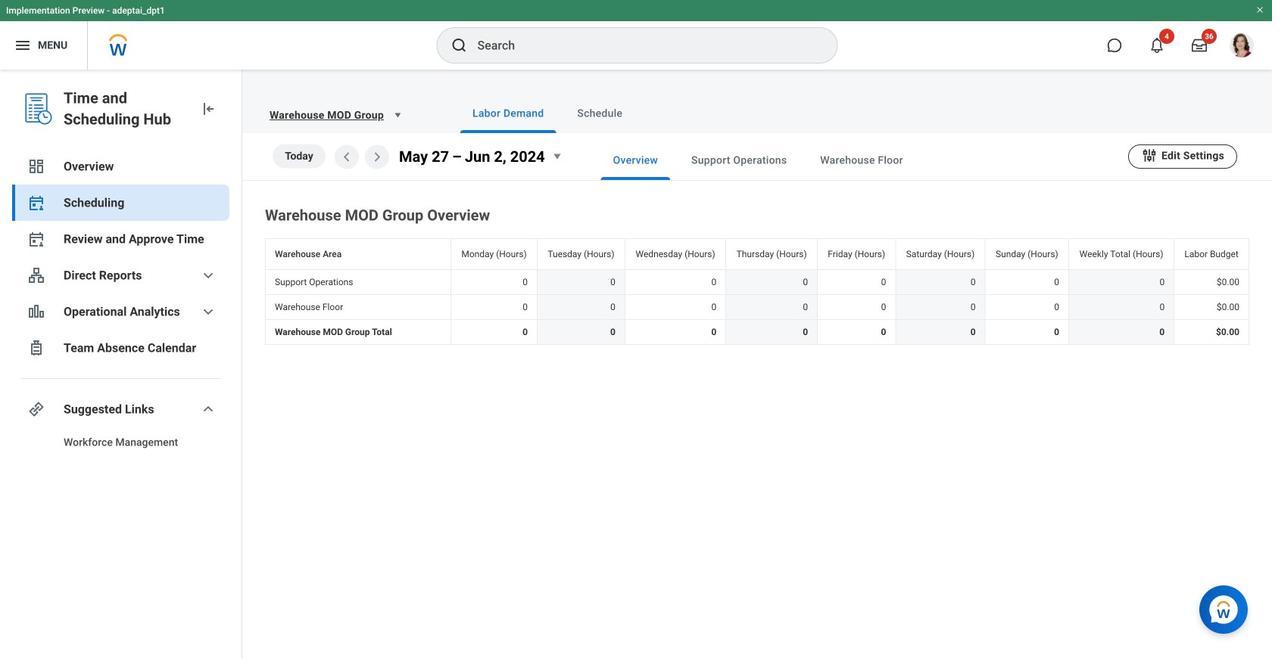 Task type: describe. For each thing, give the bounding box(es) containing it.
chart image
[[27, 303, 45, 321]]

search image
[[450, 36, 468, 55]]

1 vertical spatial caret down small image
[[548, 147, 566, 165]]

Search Workday  search field
[[477, 29, 806, 62]]

configure image
[[1141, 147, 1158, 164]]

transformation import image
[[199, 100, 217, 118]]

chevron down small image
[[199, 303, 217, 321]]

chevron down small image for view team image
[[199, 267, 217, 285]]

1 vertical spatial tab list
[[571, 141, 1128, 180]]

link image
[[27, 401, 45, 419]]

close environment banner image
[[1256, 5, 1265, 14]]

0 vertical spatial caret down small image
[[390, 108, 405, 123]]

navigation pane region
[[0, 70, 242, 659]]



Task type: locate. For each thing, give the bounding box(es) containing it.
1 calendar user solid image from the top
[[27, 194, 45, 212]]

calendar user solid image
[[27, 194, 45, 212], [27, 230, 45, 248]]

1 horizontal spatial caret down small image
[[548, 147, 566, 165]]

0 vertical spatial calendar user solid image
[[27, 194, 45, 212]]

caret down small image
[[390, 108, 405, 123], [548, 147, 566, 165]]

1 vertical spatial calendar user solid image
[[27, 230, 45, 248]]

task timeoff image
[[27, 339, 45, 357]]

chevron down small image
[[199, 267, 217, 285], [199, 401, 217, 419]]

profile logan mcneil image
[[1230, 33, 1254, 61]]

2 calendar user solid image from the top
[[27, 230, 45, 248]]

time and scheduling hub element
[[64, 88, 187, 130]]

0 vertical spatial tab list
[[430, 94, 1254, 133]]

0 vertical spatial chevron down small image
[[199, 267, 217, 285]]

inbox large image
[[1192, 38, 1207, 53]]

1 chevron down small image from the top
[[199, 267, 217, 285]]

chevron left small image
[[338, 148, 356, 166]]

banner
[[0, 0, 1272, 70]]

view team image
[[27, 267, 45, 285]]

tab panel
[[242, 133, 1272, 348]]

0 horizontal spatial caret down small image
[[390, 108, 405, 123]]

justify image
[[14, 36, 32, 55]]

tab list
[[430, 94, 1254, 133], [571, 141, 1128, 180]]

chevron right small image
[[368, 148, 386, 166]]

chevron down small image for 'link' 'image'
[[199, 401, 217, 419]]

calendar user solid image up view team image
[[27, 230, 45, 248]]

1 vertical spatial chevron down small image
[[199, 401, 217, 419]]

notifications large image
[[1150, 38, 1165, 53]]

2 chevron down small image from the top
[[199, 401, 217, 419]]

calendar user solid image down dashboard image
[[27, 194, 45, 212]]

dashboard image
[[27, 158, 45, 176]]



Task type: vqa. For each thing, say whether or not it's contained in the screenshot.
Event: for Process
no



